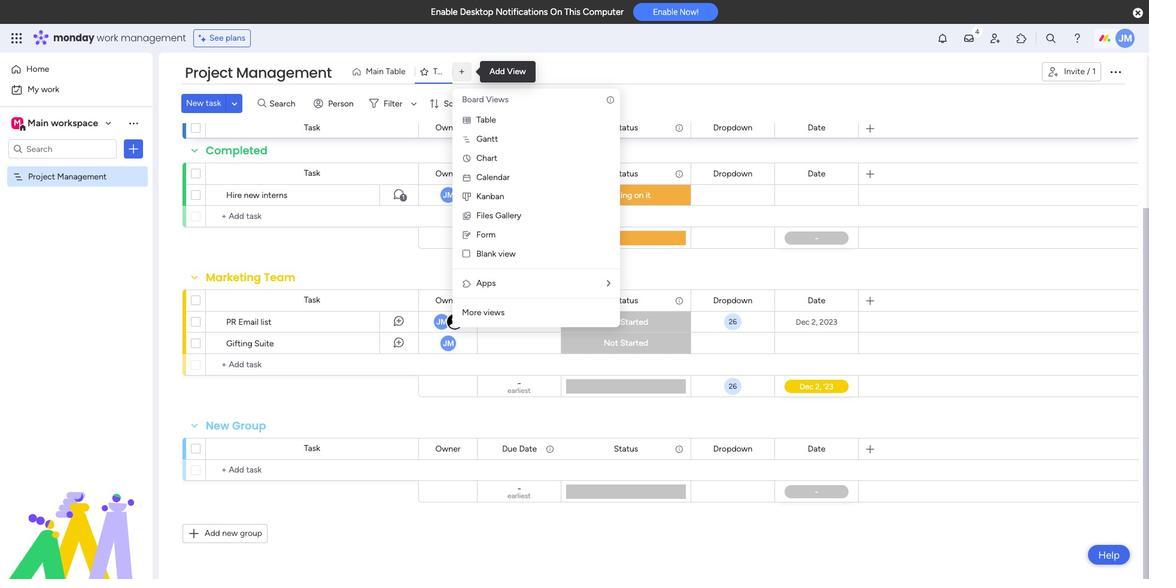 Task type: vqa. For each thing, say whether or not it's contained in the screenshot.
first Dropdown from the bottom of the page
yes



Task type: locate. For each thing, give the bounding box(es) containing it.
0 vertical spatial nov
[[497, 191, 512, 200]]

2023 right kanban
[[526, 191, 544, 200]]

owner field for team
[[432, 294, 464, 307]]

dropdown field for group
[[710, 443, 755, 456]]

status
[[614, 122, 638, 133], [614, 168, 638, 179], [614, 295, 638, 306], [614, 444, 638, 454]]

2 vertical spatial due
[[502, 444, 517, 454]]

add left view
[[490, 66, 505, 77]]

1 horizontal spatial work
[[97, 31, 118, 45]]

files gallery
[[476, 211, 521, 221]]

3 dropdown field from the top
[[710, 294, 755, 307]]

1 started from the top
[[620, 317, 648, 327]]

4 owner field from the top
[[432, 443, 464, 456]]

2 status from the top
[[614, 168, 638, 179]]

- for + add task text box
[[517, 378, 521, 389]]

new left "group"
[[222, 528, 238, 539]]

add new group button
[[183, 524, 268, 543]]

0 vertical spatial not
[[604, 317, 618, 327]]

1 vertical spatial + add task text field
[[212, 463, 413, 478]]

2 - earliest from the top
[[508, 484, 531, 500]]

29, up view
[[511, 230, 523, 241]]

0 vertical spatial - earliest
[[508, 378, 531, 395]]

0 horizontal spatial main
[[28, 117, 49, 129]]

Date field
[[805, 121, 828, 134], [805, 167, 828, 180], [805, 294, 828, 307], [805, 443, 828, 456]]

0 vertical spatial due date field
[[499, 167, 540, 180]]

0 vertical spatial due date
[[502, 168, 537, 179]]

add left "group"
[[205, 528, 220, 539]]

29, up gallery
[[514, 191, 524, 200]]

0 vertical spatial add
[[490, 66, 505, 77]]

not for gifting suite
[[604, 338, 618, 348]]

1 vertical spatial -
[[517, 484, 521, 494]]

due date field for marketing team
[[499, 294, 540, 307]]

Due Date field
[[499, 167, 540, 180], [499, 294, 540, 307], [499, 443, 540, 456]]

management up search field
[[236, 63, 332, 83]]

0 vertical spatial new
[[244, 190, 260, 200]]

due
[[502, 168, 517, 179], [502, 295, 517, 306], [502, 444, 517, 454]]

project inside field
[[185, 63, 233, 83]]

new task
[[186, 98, 221, 108]]

earliest for + add task text box
[[508, 387, 531, 395]]

management
[[121, 31, 186, 45]]

-
[[517, 378, 521, 389], [517, 484, 521, 494]]

apps image
[[462, 279, 472, 288]]

1 vertical spatial work
[[41, 84, 59, 95]]

4 dropdown field from the top
[[710, 443, 755, 456]]

new for new task
[[186, 98, 204, 108]]

table
[[386, 66, 406, 77], [433, 66, 453, 77], [476, 115, 496, 125]]

completed
[[206, 143, 268, 158]]

nov right v2 overdue deadline image
[[497, 191, 512, 200]]

table inside button
[[433, 66, 453, 77]]

0 vertical spatial -
[[517, 378, 521, 389]]

help image
[[1071, 32, 1083, 44]]

1 earliest from the top
[[508, 387, 531, 395]]

2 vertical spatial due date
[[502, 444, 537, 454]]

2 vertical spatial due date field
[[499, 443, 540, 456]]

management
[[236, 63, 332, 83], [57, 171, 107, 181]]

main right "workspace" image
[[28, 117, 49, 129]]

0 horizontal spatial new
[[222, 528, 238, 539]]

project down search in workspace field
[[28, 171, 55, 181]]

marketing
[[206, 270, 261, 285]]

1 vertical spatial new
[[206, 418, 229, 433]]

2 dropdown field from the top
[[710, 167, 755, 180]]

1 horizontal spatial enable
[[653, 7, 678, 17]]

enable left desktop
[[431, 7, 458, 17]]

nov 29, 2023 up view
[[492, 230, 546, 241]]

on
[[550, 7, 562, 17]]

/
[[1087, 66, 1090, 77]]

add inside button
[[205, 528, 220, 539]]

new inside button
[[222, 528, 238, 539]]

1 date field from the top
[[805, 121, 828, 134]]

view
[[507, 66, 526, 77]]

1 dropdown from the top
[[713, 122, 752, 133]]

2 due date field from the top
[[499, 294, 540, 307]]

1 horizontal spatial table
[[433, 66, 453, 77]]

0 vertical spatial not started
[[604, 317, 648, 327]]

not started
[[604, 317, 648, 327], [604, 338, 648, 348]]

task for to do
[[304, 123, 320, 133]]

group
[[232, 418, 266, 433]]

26
[[729, 318, 737, 326], [729, 382, 737, 391]]

nov 29, 2023
[[497, 191, 544, 200], [492, 230, 546, 241]]

list
[[261, 317, 271, 327]]

due date
[[502, 168, 537, 179], [502, 295, 537, 306], [502, 444, 537, 454]]

0 vertical spatial due
[[502, 168, 517, 179]]

dropdown field for team
[[710, 294, 755, 307]]

task for completed
[[304, 168, 320, 178]]

project inside list box
[[28, 171, 55, 181]]

1 task from the top
[[304, 123, 320, 133]]

not started for pr email list
[[604, 317, 648, 327]]

new for hire
[[244, 190, 260, 200]]

hide
[[490, 98, 507, 109]]

0 horizontal spatial add
[[205, 528, 220, 539]]

1 vertical spatial due date field
[[499, 294, 540, 307]]

1 vertical spatial started
[[620, 338, 648, 348]]

Search in workspace field
[[25, 142, 100, 156]]

+ Add task text field
[[212, 209, 413, 224], [212, 463, 413, 478]]

4 date field from the top
[[805, 443, 828, 456]]

4 dropdown from the top
[[713, 444, 752, 454]]

new left to
[[186, 98, 204, 108]]

column information image
[[674, 169, 684, 179], [545, 444, 555, 454], [674, 444, 684, 454]]

0 vertical spatial project
[[185, 63, 233, 83]]

2 status field from the top
[[611, 167, 641, 180]]

1 + add task text field from the top
[[212, 209, 413, 224]]

project up 'task'
[[185, 63, 233, 83]]

work right my
[[41, 84, 59, 95]]

2 not from the top
[[604, 338, 618, 348]]

1 vertical spatial earliest
[[508, 492, 531, 500]]

1 due from the top
[[502, 168, 517, 179]]

0 horizontal spatial project
[[28, 171, 55, 181]]

2 due from the top
[[502, 295, 517, 306]]

0 horizontal spatial work
[[41, 84, 59, 95]]

- earliest
[[508, 378, 531, 395], [508, 484, 531, 500]]

1 horizontal spatial add
[[490, 66, 505, 77]]

1 owner from the top
[[435, 122, 461, 133]]

0 vertical spatial new
[[186, 98, 204, 108]]

2023
[[526, 191, 544, 200], [525, 230, 546, 241], [820, 317, 837, 326]]

new
[[186, 98, 204, 108], [206, 418, 229, 433]]

date
[[808, 122, 826, 133], [519, 168, 537, 179], [808, 168, 826, 179], [519, 295, 537, 306], [808, 295, 826, 306], [519, 444, 537, 454], [808, 444, 826, 454]]

2 started from the top
[[620, 338, 648, 348]]

status for do
[[614, 122, 638, 133]]

enable
[[431, 7, 458, 17], [653, 7, 678, 17]]

dropdown
[[713, 122, 752, 133], [713, 168, 752, 179], [713, 295, 752, 306], [713, 444, 752, 454]]

1 vertical spatial due date
[[502, 295, 537, 306]]

0 vertical spatial + add task text field
[[212, 209, 413, 224]]

2 26 from the top
[[729, 382, 737, 391]]

project management down search in workspace field
[[28, 171, 107, 181]]

0 horizontal spatial new
[[186, 98, 204, 108]]

Dropdown field
[[710, 121, 755, 134], [710, 167, 755, 180], [710, 294, 755, 307], [710, 443, 755, 456]]

nov 29, 2023 up gallery
[[497, 191, 544, 200]]

to
[[206, 98, 219, 113]]

1 status from the top
[[614, 122, 638, 133]]

Completed field
[[203, 143, 271, 159]]

workspace
[[51, 117, 98, 129]]

table left add view image
[[433, 66, 453, 77]]

1 vertical spatial not started
[[604, 338, 648, 348]]

invite / 1 button
[[1042, 62, 1101, 81]]

New Group field
[[203, 418, 269, 434]]

working
[[601, 190, 632, 200]]

2 task from the top
[[304, 168, 320, 178]]

1 dropdown field from the top
[[710, 121, 755, 134]]

select product image
[[11, 32, 23, 44]]

+ add task text field for nov 29, 2023
[[212, 209, 413, 224]]

3 owner from the top
[[435, 295, 461, 306]]

To Do field
[[203, 98, 239, 113]]

see plans
[[209, 33, 245, 43]]

table up filter
[[386, 66, 406, 77]]

1 horizontal spatial new
[[206, 418, 229, 433]]

- earliest for + add task text box
[[508, 378, 531, 395]]

1 vertical spatial 26
[[729, 382, 737, 391]]

work inside option
[[41, 84, 59, 95]]

1 vertical spatial management
[[57, 171, 107, 181]]

status field for do
[[611, 121, 641, 134]]

main up filter "popup button"
[[366, 66, 384, 77]]

1 horizontal spatial new
[[244, 190, 260, 200]]

new right "hire"
[[244, 190, 260, 200]]

this
[[564, 7, 581, 17]]

0 vertical spatial main
[[366, 66, 384, 77]]

0 horizontal spatial 1
[[402, 194, 405, 201]]

1 horizontal spatial management
[[236, 63, 332, 83]]

my work option
[[7, 80, 145, 99]]

see
[[209, 33, 224, 43]]

1 vertical spatial project
[[28, 171, 55, 181]]

nov up blank view
[[492, 230, 509, 241]]

1 vertical spatial not
[[604, 338, 618, 348]]

table button
[[414, 62, 453, 81]]

help button
[[1088, 545, 1130, 565]]

1 vertical spatial project management
[[28, 171, 107, 181]]

3 due date field from the top
[[499, 443, 540, 456]]

new left group
[[206, 418, 229, 433]]

hire new interns
[[226, 190, 287, 200]]

4 task from the top
[[304, 443, 320, 454]]

due date for new group
[[502, 444, 537, 454]]

enable left now!
[[653, 7, 678, 17]]

4 owner from the top
[[435, 444, 461, 454]]

started
[[620, 317, 648, 327], [620, 338, 648, 348]]

add for add view
[[490, 66, 505, 77]]

3 status from the top
[[614, 295, 638, 306]]

column information image for to do
[[674, 123, 684, 133]]

plans
[[226, 33, 245, 43]]

1 horizontal spatial main
[[366, 66, 384, 77]]

column information image for marketing team
[[674, 296, 684, 306]]

pr email list
[[226, 317, 271, 327]]

main inside workspace selection element
[[28, 117, 49, 129]]

add
[[490, 66, 505, 77], [205, 528, 220, 539]]

0 horizontal spatial project management
[[28, 171, 107, 181]]

column information image
[[674, 123, 684, 133], [545, 296, 555, 306], [674, 296, 684, 306]]

2 - from the top
[[517, 484, 521, 494]]

started for gifting suite
[[620, 338, 648, 348]]

1 vertical spatial new
[[222, 528, 238, 539]]

1 vertical spatial due
[[502, 295, 517, 306]]

0 vertical spatial management
[[236, 63, 332, 83]]

new
[[244, 190, 260, 200], [222, 528, 238, 539]]

work right monday
[[97, 31, 118, 45]]

3 owner field from the top
[[432, 294, 464, 307]]

1 vertical spatial nov 29, 2023
[[492, 230, 546, 241]]

Marketing Team field
[[203, 270, 298, 285]]

3 status field from the top
[[611, 294, 641, 307]]

views
[[486, 95, 509, 105]]

main workspace
[[28, 117, 98, 129]]

earliest
[[508, 387, 531, 395], [508, 492, 531, 500]]

0 vertical spatial earliest
[[508, 387, 531, 395]]

filter
[[384, 98, 402, 109]]

add for add new group
[[205, 528, 220, 539]]

new inside button
[[186, 98, 204, 108]]

new inside field
[[206, 418, 229, 433]]

project management
[[185, 63, 332, 83], [28, 171, 107, 181]]

2023 right 2,
[[820, 317, 837, 326]]

main table
[[366, 66, 406, 77]]

0 vertical spatial work
[[97, 31, 118, 45]]

1 owner field from the top
[[432, 121, 464, 134]]

1 vertical spatial add
[[205, 528, 220, 539]]

0 vertical spatial started
[[620, 317, 648, 327]]

main for main table
[[366, 66, 384, 77]]

main
[[366, 66, 384, 77], [28, 117, 49, 129]]

1 - from the top
[[517, 378, 521, 389]]

1 horizontal spatial project
[[185, 63, 233, 83]]

1 status field from the top
[[611, 121, 641, 134]]

workspace image
[[11, 117, 23, 130]]

email
[[238, 317, 259, 327]]

0 vertical spatial project management
[[185, 63, 332, 83]]

invite
[[1064, 66, 1085, 77]]

1 vertical spatial main
[[28, 117, 49, 129]]

list arrow image
[[607, 279, 610, 288]]

2 due date from the top
[[502, 295, 537, 306]]

blank view
[[476, 249, 516, 259]]

project management up v2 search image
[[185, 63, 332, 83]]

monday
[[53, 31, 94, 45]]

3 due date from the top
[[502, 444, 537, 454]]

management down search in workspace field
[[57, 171, 107, 181]]

sort button
[[425, 94, 467, 113]]

2 + add task text field from the top
[[212, 463, 413, 478]]

task
[[304, 123, 320, 133], [304, 168, 320, 178], [304, 295, 320, 305], [304, 443, 320, 454]]

1 not from the top
[[604, 317, 618, 327]]

Search field
[[266, 95, 302, 112]]

team
[[264, 270, 295, 285]]

0 vertical spatial nov 29, 2023
[[497, 191, 544, 200]]

0 vertical spatial 26
[[729, 318, 737, 326]]

enable inside button
[[653, 7, 678, 17]]

0 horizontal spatial enable
[[431, 7, 458, 17]]

not started for gifting suite
[[604, 338, 648, 348]]

2 dropdown from the top
[[713, 168, 752, 179]]

1 - earliest from the top
[[508, 378, 531, 395]]

1 vertical spatial - earliest
[[508, 484, 531, 500]]

Status field
[[611, 121, 641, 134], [611, 167, 641, 180], [611, 294, 641, 307], [611, 443, 641, 456]]

4 status from the top
[[614, 444, 638, 454]]

1 not started from the top
[[604, 317, 648, 327]]

2 earliest from the top
[[508, 492, 531, 500]]

options image
[[127, 143, 139, 155]]

3 due from the top
[[502, 444, 517, 454]]

4 status field from the top
[[611, 443, 641, 456]]

3 task from the top
[[304, 295, 320, 305]]

Owner field
[[432, 121, 464, 134], [432, 167, 464, 180], [432, 294, 464, 307], [432, 443, 464, 456]]

apps
[[476, 278, 496, 288]]

2023 right form
[[525, 230, 546, 241]]

add new group
[[205, 528, 262, 539]]

gifting suite
[[226, 339, 274, 349]]

3 dropdown from the top
[[713, 295, 752, 306]]

2 not started from the top
[[604, 338, 648, 348]]

management inside 'project management' list box
[[57, 171, 107, 181]]

table down "hide" popup button at the left top of page
[[476, 115, 496, 125]]

hire
[[226, 190, 242, 200]]

1 horizontal spatial project management
[[185, 63, 332, 83]]

column information image for completed
[[674, 169, 684, 179]]

owner field for do
[[432, 121, 464, 134]]

table inside "button"
[[386, 66, 406, 77]]

v2 search image
[[258, 97, 266, 110]]

1
[[1092, 66, 1096, 77], [402, 194, 405, 201]]

main inside "button"
[[366, 66, 384, 77]]

3 date field from the top
[[805, 294, 828, 307]]

date field for team
[[805, 294, 828, 307]]

owner
[[435, 122, 461, 133], [435, 168, 461, 179], [435, 295, 461, 306], [435, 444, 461, 454]]

1 horizontal spatial 1
[[1092, 66, 1096, 77]]

0 horizontal spatial management
[[57, 171, 107, 181]]

0 horizontal spatial table
[[386, 66, 406, 77]]

desktop
[[460, 7, 493, 17]]

option
[[0, 165, 153, 168]]

computer
[[583, 7, 624, 17]]

owner for do
[[435, 122, 461, 133]]

started for pr email list
[[620, 317, 648, 327]]



Task type: describe. For each thing, give the bounding box(es) containing it.
dropdown field for do
[[710, 121, 755, 134]]

+ add task text field for -
[[212, 463, 413, 478]]

main table button
[[347, 62, 414, 81]]

options image
[[1108, 65, 1123, 79]]

enable now! button
[[633, 3, 718, 21]]

due for team
[[502, 295, 517, 306]]

calendar
[[476, 172, 510, 183]]

owner for group
[[435, 444, 461, 454]]

earliest for - + add task text field
[[508, 492, 531, 500]]

0 vertical spatial 29,
[[514, 191, 524, 200]]

monday work management
[[53, 31, 186, 45]]

working on it
[[601, 190, 651, 200]]

home
[[26, 64, 49, 74]]

1 due date from the top
[[502, 168, 537, 179]]

notifications image
[[937, 32, 949, 44]]

now!
[[680, 7, 699, 17]]

1 vertical spatial 2023
[[525, 230, 546, 241]]

2 owner field from the top
[[432, 167, 464, 180]]

work for my
[[41, 84, 59, 95]]

do
[[222, 98, 236, 113]]

gallery
[[495, 211, 521, 221]]

hide button
[[471, 94, 515, 113]]

2 date field from the top
[[805, 167, 828, 180]]

enable for enable now!
[[653, 7, 678, 17]]

enable now!
[[653, 7, 699, 17]]

kanban
[[476, 192, 504, 202]]

not for pr email list
[[604, 317, 618, 327]]

project management inside field
[[185, 63, 332, 83]]

on
[[634, 190, 644, 200]]

more
[[462, 308, 481, 318]]

+ Add task text field
[[212, 358, 413, 372]]

my
[[28, 84, 39, 95]]

dropdown for team
[[713, 295, 752, 306]]

4 image
[[972, 25, 983, 38]]

interns
[[262, 190, 287, 200]]

see plans button
[[193, 29, 251, 47]]

suite
[[254, 339, 274, 349]]

notifications
[[496, 7, 548, 17]]

more views
[[462, 308, 505, 318]]

dapulse close image
[[1133, 7, 1143, 19]]

new group
[[206, 418, 266, 433]]

2 owner from the top
[[435, 168, 461, 179]]

task for marketing team
[[304, 295, 320, 305]]

workspace selection element
[[11, 116, 100, 132]]

0 vertical spatial 2023
[[526, 191, 544, 200]]

it
[[646, 190, 651, 200]]

task
[[206, 98, 221, 108]]

board
[[462, 95, 484, 105]]

task for new group
[[304, 443, 320, 454]]

Project Management field
[[182, 63, 335, 83]]

dec
[[796, 317, 810, 326]]

arrow down image
[[407, 96, 421, 111]]

due date for marketing team
[[502, 295, 537, 306]]

main for main workspace
[[28, 117, 49, 129]]

marketing team
[[206, 270, 295, 285]]

angle down image
[[232, 99, 237, 108]]

status field for group
[[611, 443, 641, 456]]

chart
[[476, 153, 497, 163]]

work for monday
[[97, 31, 118, 45]]

blank
[[476, 249, 496, 259]]

v2 overdue deadline image
[[482, 189, 491, 201]]

due date field for new group
[[499, 443, 540, 456]]

update feed image
[[963, 32, 975, 44]]

owner for team
[[435, 295, 461, 306]]

enable desktop notifications on this computer
[[431, 7, 624, 17]]

person button
[[309, 94, 361, 113]]

files
[[476, 211, 493, 221]]

2 horizontal spatial table
[[476, 115, 496, 125]]

new for add
[[222, 528, 238, 539]]

view
[[498, 249, 516, 259]]

views
[[483, 308, 505, 318]]

dropdown for do
[[713, 122, 752, 133]]

jeremy miller image
[[1116, 29, 1135, 48]]

- earliest for - + add task text field
[[508, 484, 531, 500]]

form
[[476, 230, 496, 240]]

add view image
[[459, 67, 464, 76]]

1 button
[[379, 184, 418, 206]]

new task button
[[181, 94, 226, 113]]

column information image for new group
[[674, 444, 684, 454]]

home option
[[7, 60, 145, 79]]

monday marketplace image
[[1016, 32, 1028, 44]]

1 due date field from the top
[[499, 167, 540, 180]]

status field for team
[[611, 294, 641, 307]]

dropdown for group
[[713, 444, 752, 454]]

owner field for group
[[432, 443, 464, 456]]

dec 2, 2023
[[796, 317, 837, 326]]

filter button
[[364, 94, 421, 113]]

add view
[[490, 66, 526, 77]]

to do
[[206, 98, 236, 113]]

home link
[[7, 60, 145, 79]]

board views
[[462, 95, 509, 105]]

lottie animation element
[[0, 458, 153, 579]]

1 vertical spatial nov
[[492, 230, 509, 241]]

new for new group
[[206, 418, 229, 433]]

group
[[240, 528, 262, 539]]

gantt
[[476, 134, 498, 144]]

m
[[14, 118, 21, 128]]

management inside project management field
[[236, 63, 332, 83]]

my work link
[[7, 80, 145, 99]]

project management inside list box
[[28, 171, 107, 181]]

invite members image
[[989, 32, 1001, 44]]

workspace options image
[[127, 117, 139, 129]]

due for group
[[502, 444, 517, 454]]

date field for do
[[805, 121, 828, 134]]

- for - + add task text field
[[517, 484, 521, 494]]

1 vertical spatial 1
[[402, 194, 405, 201]]

person
[[328, 98, 354, 109]]

date field for group
[[805, 443, 828, 456]]

2 vertical spatial 2023
[[820, 317, 837, 326]]

status for team
[[614, 295, 638, 306]]

pr
[[226, 317, 236, 327]]

help
[[1098, 549, 1120, 561]]

my work
[[28, 84, 59, 95]]

2,
[[812, 317, 818, 326]]

enable for enable desktop notifications on this computer
[[431, 7, 458, 17]]

sort
[[444, 98, 460, 109]]

status for group
[[614, 444, 638, 454]]

invite / 1
[[1064, 66, 1096, 77]]

gifting
[[226, 339, 252, 349]]

1 vertical spatial 29,
[[511, 230, 523, 241]]

search everything image
[[1045, 32, 1057, 44]]

1 26 from the top
[[729, 318, 737, 326]]

project management list box
[[0, 164, 153, 348]]

lottie animation image
[[0, 458, 153, 579]]

0 vertical spatial 1
[[1092, 66, 1096, 77]]



